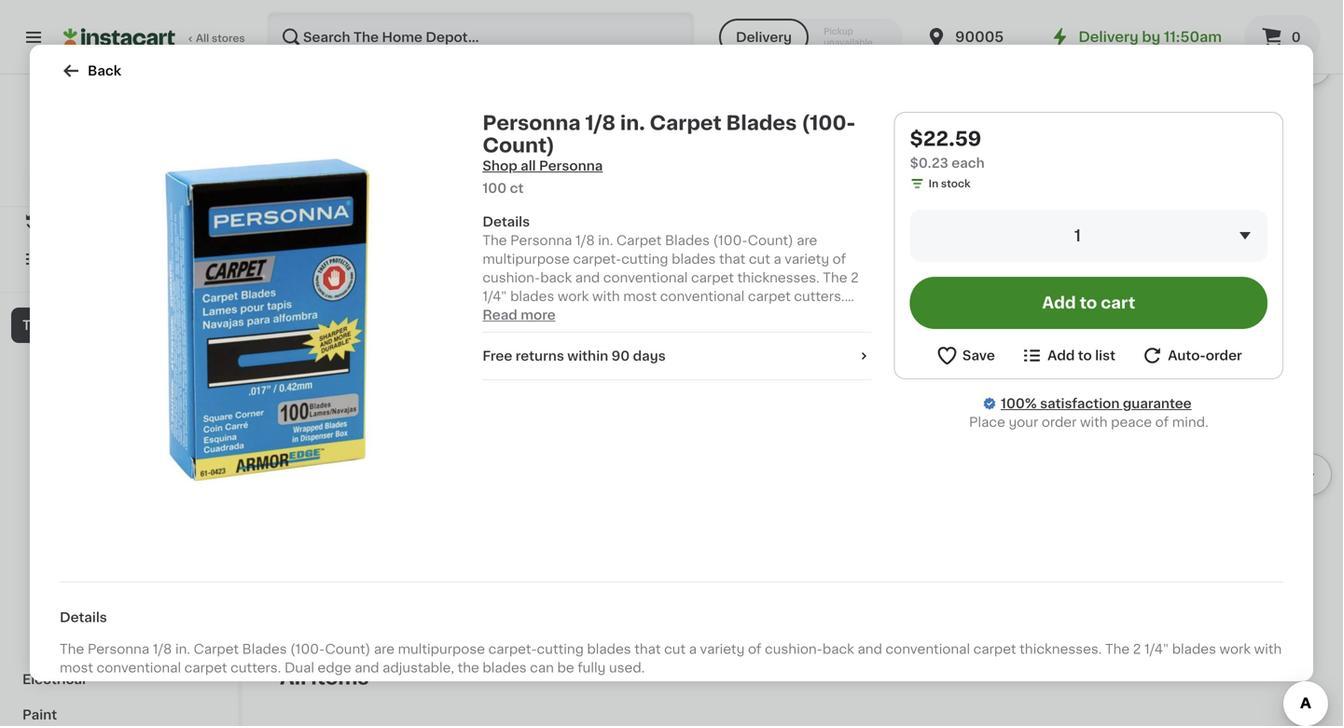 Task type: describe. For each thing, give the bounding box(es) containing it.
personna 1/8 in. carpet blades (100- count) shop all personna 100 ct
[[483, 113, 856, 195]]

1 vertical spatial thicknesses.
[[1020, 643, 1102, 656]]

the home depot logo image
[[101, 97, 137, 132]]

0 horizontal spatial of
[[748, 643, 762, 656]]

90005 button
[[926, 11, 1037, 63]]

paint link
[[11, 698, 227, 727]]

replacement for 0.080
[[526, 160, 614, 173]]

delivery by 11:50am
[[1079, 30, 1222, 44]]

0 horizontal spatial be
[[557, 662, 574, 675]]

delivery for delivery
[[736, 31, 792, 44]]

cut
[[904, 570, 928, 583]]

more
[[1258, 276, 1293, 289]]

carpet inside personna 1/8 in. carpet blades (100-count)
[[594, 552, 639, 565]]

ft. for 20
[[509, 160, 523, 173]]

13
[[499, 116, 520, 136]]

garage boss press n pour 5 gal. gas can
[[904, 141, 1087, 173]]

in stock
[[929, 179, 971, 189]]

line for 30
[[280, 178, 308, 191]]

cart
[[1101, 295, 1136, 311]]

view more link
[[1223, 273, 1306, 292]]

save
[[963, 349, 995, 362]]

peace
[[1111, 416, 1152, 429]]

1 vertical spatial adjustable,
[[383, 662, 454, 675]]

ft. for 30
[[301, 160, 315, 173]]

power
[[92, 603, 133, 616]]

anvil straight, left, and right cut aviation snip set (3- piece)
[[904, 552, 1094, 602]]

in. for personna 1/8 in. carpet blades (100-count)
[[576, 552, 591, 565]]

string inside black+decker 0.080 in. x 20 ft. replacement single line automatic feed spool afs for gh3000 electric string grass trimmer/lawn edger
[[488, 216, 527, 229]]

2 inside the 25 garage boss press n pour 2 gal. gas can
[[1287, 141, 1295, 154]]

gas inside garage boss press n pour 5 gal. gas can
[[933, 160, 959, 173]]

79
[[731, 117, 744, 128]]

0 horizontal spatial 2
[[851, 271, 859, 285]]

string inside black+decker 0.065 in. x 30 ft. replacement single line automatic feed spool afs for electric string grass trimmer/lawn edger/mower
[[384, 197, 423, 210]]

gh3000
[[539, 197, 596, 210]]

gal. inside garage boss press n pour 5 gal. gas can
[[904, 160, 930, 173]]

1 horizontal spatial used.
[[807, 309, 843, 322]]

anvil
[[904, 552, 936, 565]]

1 horizontal spatial cutters.
[[794, 290, 845, 303]]

$ for 19
[[700, 117, 707, 128]]

4 product group from the left
[[1113, 324, 1306, 567]]

delivery for delivery by 11:50am
[[1079, 30, 1139, 44]]

1 vertical spatial a
[[689, 643, 697, 656]]

0 horizontal spatial cutting
[[537, 643, 584, 656]]

carpet inside personna 1/8 in. carpet blades (100- count) shop all personna 100 ct
[[650, 113, 722, 133]]

0 horizontal spatial carpet-
[[488, 643, 537, 656]]

0 vertical spatial most
[[623, 290, 657, 303]]

1 vertical spatial scissors
[[34, 638, 89, 651]]

0 horizontal spatial details
[[60, 612, 107, 625]]

4
[[345, 551, 354, 565]]

returns
[[516, 350, 564, 363]]

0 horizontal spatial back
[[540, 271, 572, 285]]

1 product group from the left
[[488, 324, 681, 601]]

all
[[521, 160, 536, 173]]

place
[[969, 416, 1006, 429]]

100% satisfaction guarantee button
[[29, 174, 209, 192]]

instacart logo image
[[63, 26, 175, 49]]

1 vertical spatial &
[[92, 638, 103, 651]]

trimmer/lawn inside black+decker 0.065 in. x 30 ft. replacement single line automatic feed spool afs for electric string grass trimmer/lawn edger/mower
[[280, 216, 373, 229]]

0 vertical spatial cutting
[[622, 253, 668, 266]]

press inside garage boss press n pour 5 gal. gas can
[[992, 141, 1028, 154]]

snip
[[987, 570, 1016, 583]]

right
[[1059, 552, 1094, 565]]

set
[[1020, 570, 1042, 583]]

personna 1/8 in. carpet blades (100-count) image
[[75, 127, 460, 512]]

in
[[929, 179, 939, 189]]

$22.59 $0.23 each
[[910, 129, 985, 170]]

shop
[[483, 160, 517, 173]]

$ for 13
[[492, 117, 499, 128]]

0
[[1292, 31, 1301, 44]]

0 horizontal spatial fully
[[578, 662, 606, 675]]

feed for string
[[382, 178, 415, 191]]

electric inside black+decker 0.080 in. x 20 ft. replacement single line automatic feed spool afs for gh3000 electric string grass trimmer/lawn edger
[[600, 197, 649, 210]]

$22.59
[[910, 129, 982, 149]]

electrical link
[[11, 662, 227, 698]]

personna for personna 4 in. stripper blades (10-pack)
[[280, 551, 342, 565]]

0 horizontal spatial work
[[558, 290, 589, 303]]

(10-
[[328, 570, 353, 583]]

0 vertical spatial a
[[774, 253, 781, 266]]

in. for personna 4 in. stripper blades (10-pack)
[[357, 551, 372, 565]]

32
[[915, 116, 941, 136]]

garage inside the 25 garage boss press n pour 2 gal. gas can
[[1113, 141, 1161, 154]]

auto-order
[[1168, 349, 1242, 362]]

black+decker 0.065 in. x 30 ft. replacement single line automatic feed spool afs for electric string grass trimmer/lawn edger/mower
[[280, 141, 465, 229]]

0 horizontal spatial most
[[60, 662, 93, 675]]

1 horizontal spatial 100%
[[1001, 397, 1037, 410]]

1 horizontal spatial of
[[833, 253, 846, 266]]

1 horizontal spatial variety
[[785, 253, 829, 266]]

all stores link
[[63, 11, 246, 63]]

outdoor
[[34, 603, 89, 616]]

30
[[280, 160, 298, 173]]

mind.
[[1172, 416, 1209, 429]]

pricing
[[91, 161, 128, 171]]

1 horizontal spatial satisfaction
[[1040, 397, 1120, 410]]

1 horizontal spatial knives
[[394, 273, 464, 292]]

all items
[[280, 668, 369, 688]]

delivery button
[[719, 19, 809, 56]]

99
[[943, 117, 957, 128]]

details button
[[483, 213, 872, 231]]

0 vertical spatial multipurpose
[[483, 253, 570, 266]]

0 vertical spatial scissors
[[280, 273, 368, 292]]

0 horizontal spatial that
[[635, 643, 661, 656]]

add to list
[[1048, 349, 1116, 362]]

2 horizontal spatial of
[[1155, 416, 1169, 429]]

black+decker for 30
[[280, 141, 391, 154]]

spool for electric
[[627, 178, 664, 191]]

1 vertical spatial cut
[[664, 643, 686, 656]]

1 vertical spatial multipurpose
[[398, 643, 485, 656]]

0 horizontal spatial scissors & knives link
[[11, 627, 227, 662]]

1 horizontal spatial 100% satisfaction guarantee
[[1001, 397, 1192, 410]]

25 garage boss press n pour 2 gal. gas can
[[1113, 116, 1295, 173]]

0 vertical spatial can
[[728, 309, 752, 322]]

personna for personna 1/8 in. carpet blades (100- count) shop all personna 100 ct
[[483, 113, 581, 133]]

1 vertical spatial cutters.
[[231, 662, 281, 675]]

back
[[88, 64, 121, 77]]

automatic for electric
[[311, 178, 379, 191]]

$0.23
[[910, 157, 949, 170]]

1 horizontal spatial dual
[[483, 309, 512, 322]]

$ for 32
[[908, 117, 915, 128]]

0 vertical spatial thicknesses.
[[737, 271, 820, 285]]

(100- inside personna 1/8 in. carpet blades (100-count)
[[536, 570, 571, 583]]

gal. inside the 25 garage boss press n pour 2 gal. gas can
[[1113, 160, 1138, 173]]

1 vertical spatial with
[[1080, 416, 1108, 429]]

0 vertical spatial carpet-
[[573, 253, 622, 266]]

0 vertical spatial with
[[592, 290, 620, 303]]

personna for personna 1/8 in. carpet blades (100-count)
[[488, 552, 550, 565]]

stores
[[212, 33, 245, 43]]

save button
[[936, 344, 995, 368]]

auto-
[[1168, 349, 1206, 362]]

outdoor power equipment link
[[11, 591, 227, 627]]

trimmer/lawn inside black+decker 0.080 in. x 20 ft. replacement single line automatic feed spool afs for gh3000 electric string grass trimmer/lawn edger
[[572, 216, 665, 229]]

1 vertical spatial cushion-
[[765, 643, 823, 656]]

within
[[567, 350, 608, 363]]

1 vertical spatial the
[[458, 662, 479, 675]]

grass inside black+decker 0.065 in. x 30 ft. replacement single line automatic feed spool afs for electric string grass trimmer/lawn edger/mower
[[426, 197, 464, 210]]

1 horizontal spatial work
[[1220, 643, 1251, 656]]

your
[[1009, 416, 1039, 429]]

can inside garage boss press n pour 5 gal. gas can
[[963, 160, 989, 173]]

1 vertical spatial the personna 1/8 in. carpet blades (100-count) are multipurpose carpet-cutting blades that cut a variety of cushion-back and conventional carpet thicknesses. the 2 1/4" blades work with most conventional carpet cutters. dual edge and adjustable, the blades can be fully used.
[[60, 643, 1282, 675]]

0 horizontal spatial 1/4"
[[483, 290, 507, 303]]

afs for trimmer/lawn
[[280, 197, 306, 210]]

11:50am
[[1164, 30, 1222, 44]]

add to cart button
[[910, 277, 1268, 329]]

by
[[1142, 30, 1161, 44]]

3 product group from the left
[[904, 324, 1098, 605]]

0 vertical spatial scissors & knives link
[[280, 271, 464, 294]]

0 horizontal spatial are
[[374, 643, 395, 656]]

0 horizontal spatial dual
[[284, 662, 314, 675]]

0.065
[[394, 141, 433, 154]]

personna 4 in. stripper blades (10-pack) button
[[280, 324, 473, 586]]

(3-
[[1045, 570, 1064, 583]]

1 vertical spatial edge
[[318, 662, 351, 675]]

black+decker 0.080 in. x 20 ft. replacement single line automatic feed spool afs for gh3000 electric string grass trimmer/lawn edger
[[488, 141, 671, 247]]

0 button
[[1244, 15, 1321, 60]]

edger
[[488, 234, 527, 247]]

black+decker 0.065 in. x 30 ft. replacement single line automatic feed spool afs for electric string grass trimmer/lawn edger/mower button
[[280, 0, 473, 229]]

20
[[488, 160, 505, 173]]

1 add button from the left
[[604, 329, 676, 363]]

feed for electric
[[590, 178, 623, 191]]

read
[[483, 309, 518, 322]]

2 add button from the left
[[812, 329, 884, 363]]

1 horizontal spatial 1/4"
[[1145, 643, 1169, 656]]

0 vertical spatial the personna 1/8 in. carpet blades (100-count) are multipurpose carpet-cutting blades that cut a variety of cushion-back and conventional carpet thicknesses. the 2 1/4" blades work with most conventional carpet cutters. dual edge and adjustable, the blades can be fully used.
[[483, 234, 859, 322]]

automatic for gh3000
[[519, 178, 587, 191]]

stripper
[[375, 551, 428, 565]]

count) inside personna 1/8 in. carpet blades (100- count) shop all personna 100 ct
[[483, 136, 555, 155]]

more
[[521, 309, 556, 322]]

tools link
[[11, 308, 227, 343]]

0 vertical spatial cut
[[749, 253, 770, 266]]

pour inside the 25 garage boss press n pour 2 gal. gas can
[[1253, 141, 1284, 154]]

x for black+decker 0.065 in. x 30 ft. replacement single line automatic feed spool afs for electric string grass trimmer/lawn edger/mower
[[454, 141, 462, 154]]

1 vertical spatial order
[[1042, 416, 1077, 429]]

1 horizontal spatial are
[[797, 234, 818, 247]]

piece)
[[904, 589, 946, 602]]

2 product group from the left
[[696, 324, 890, 567]]

outdoor power equipment
[[34, 603, 208, 616]]

1 field
[[910, 210, 1268, 262]]

1 horizontal spatial be
[[755, 309, 772, 322]]

policy
[[131, 161, 163, 171]]



Task type: locate. For each thing, give the bounding box(es) containing it.
guarantee up peace in the right bottom of the page
[[1123, 397, 1192, 410]]

replacement down 0.065
[[318, 160, 406, 173]]

2 pour from the left
[[1253, 141, 1284, 154]]

0 vertical spatial are
[[797, 234, 818, 247]]

replacement inside black+decker 0.065 in. x 30 ft. replacement single line automatic feed spool afs for electric string grass trimmer/lawn edger/mower
[[318, 160, 406, 173]]

single down 0.065
[[410, 160, 450, 173]]

1 pour from the left
[[1045, 141, 1075, 154]]

1 black+decker from the left
[[280, 141, 391, 154]]

(100-
[[802, 113, 856, 133], [713, 234, 748, 247], [536, 570, 571, 583], [290, 643, 325, 656]]

1 horizontal spatial 19
[[707, 116, 729, 136]]

2 press from the left
[[1200, 141, 1236, 154]]

2
[[1287, 141, 1295, 154], [851, 271, 859, 285], [1133, 643, 1141, 656]]

place your order with peace of mind.
[[969, 416, 1209, 429]]

2 boss from the left
[[1164, 141, 1196, 154]]

0 horizontal spatial cut
[[664, 643, 686, 656]]

100% satisfaction guarantee link
[[1001, 395, 1192, 413]]

0 horizontal spatial the
[[458, 662, 479, 675]]

1 vertical spatial 100% satisfaction guarantee
[[1001, 397, 1192, 410]]

blades
[[726, 113, 797, 133], [665, 234, 710, 247], [280, 570, 325, 583], [488, 570, 533, 583], [242, 643, 287, 656]]

100% up the your
[[1001, 397, 1037, 410]]

in. inside black+decker 0.080 in. x 20 ft. replacement single line automatic feed spool afs for gh3000 electric string grass trimmer/lawn edger
[[645, 141, 660, 154]]

most
[[623, 290, 657, 303], [60, 662, 93, 675]]

1 $ from the left
[[700, 117, 707, 128]]

5
[[1079, 141, 1087, 154]]

1 ft. from the left
[[301, 160, 315, 173]]

adjustable,
[[581, 309, 652, 322], [383, 662, 454, 675]]

1 vertical spatial knives
[[106, 638, 150, 651]]

personna inside personna 1/8 in. carpet blades (100- count) shop all personna 100 ct
[[483, 113, 581, 133]]

0 horizontal spatial edge
[[318, 662, 351, 675]]

x
[[454, 141, 462, 154], [663, 141, 671, 154]]

cutters.
[[794, 290, 845, 303], [231, 662, 281, 675]]

single for 0.080
[[617, 160, 658, 173]]

all left stores
[[196, 33, 209, 43]]

1 horizontal spatial that
[[719, 253, 746, 266]]

items
[[311, 668, 369, 688]]

0 vertical spatial adjustable,
[[581, 309, 652, 322]]

feed
[[382, 178, 415, 191], [590, 178, 623, 191]]

view for view pricing policy
[[63, 161, 89, 171]]

string up edger
[[488, 216, 527, 229]]

0 vertical spatial 100%
[[48, 180, 76, 190]]

free returns within 90 days
[[483, 350, 666, 363]]

1 horizontal spatial grass
[[530, 216, 568, 229]]

2 ft. from the left
[[509, 160, 523, 173]]

to
[[1080, 295, 1097, 311], [1078, 349, 1092, 362]]

item carousel region
[[280, 0, 1332, 247], [280, 316, 1332, 652]]

order right the your
[[1042, 416, 1077, 429]]

the
[[483, 234, 507, 247], [823, 271, 848, 285], [60, 643, 84, 656], [1105, 643, 1130, 656]]

gal. down 25
[[1113, 160, 1138, 173]]

1 single from the left
[[410, 160, 450, 173]]

1 horizontal spatial for
[[517, 197, 535, 210]]

read more
[[483, 309, 556, 322]]

(100- inside personna 1/8 in. carpet blades (100- count) shop all personna 100 ct
[[802, 113, 856, 133]]

1 vertical spatial back
[[823, 643, 854, 656]]

0.080
[[602, 141, 641, 154]]

line down "30"
[[280, 178, 308, 191]]

0 vertical spatial satisfaction
[[78, 180, 141, 190]]

1 n from the left
[[1031, 141, 1042, 154]]

line for 20
[[488, 178, 516, 191]]

ft. right "30"
[[301, 160, 315, 173]]

2 for from the left
[[517, 197, 535, 210]]

cutting down personna 1/8 in. carpet blades (100-count)
[[537, 643, 584, 656]]

1 vertical spatial that
[[635, 643, 661, 656]]

feed inside black+decker 0.080 in. x 20 ft. replacement single line automatic feed spool afs for gh3000 electric string grass trimmer/lawn edger
[[590, 178, 623, 191]]

1 feed from the left
[[382, 178, 415, 191]]

1 x from the left
[[454, 141, 462, 154]]

100% down view pricing policy
[[48, 180, 76, 190]]

feed down 0.065
[[382, 178, 415, 191]]

2 single from the left
[[617, 160, 658, 173]]

$ 19 79
[[700, 116, 744, 136]]

satisfaction
[[78, 180, 141, 190], [1040, 397, 1120, 410]]

0 horizontal spatial scissors & knives
[[34, 638, 150, 651]]

delivery left by on the right top of the page
[[1079, 30, 1139, 44]]

0 vertical spatial the
[[656, 309, 677, 322]]

black+decker inside black+decker 0.065 in. x 30 ft. replacement single line automatic feed spool afs for electric string grass trimmer/lawn edger/mower
[[280, 141, 391, 154]]

personna inside 'personna 4 in. stripper blades (10-pack)'
[[280, 551, 342, 565]]

personna 1/8 in. carpet blades (100-count) button
[[488, 324, 681, 601]]

delivery up 79
[[736, 31, 792, 44]]

1 gal. from the left
[[904, 160, 930, 173]]

details up the electrical
[[60, 612, 107, 625]]

2 vertical spatial with
[[1254, 643, 1282, 656]]

2 gal. from the left
[[1113, 160, 1138, 173]]

automatic up the edger/mower
[[311, 178, 379, 191]]

1 vertical spatial 100%
[[1001, 397, 1037, 410]]

1 vertical spatial string
[[488, 216, 527, 229]]

1 horizontal spatial $
[[700, 117, 707, 128]]

grass up the edger/mower
[[426, 197, 464, 210]]

black+decker inside black+decker 0.080 in. x 20 ft. replacement single line automatic feed spool afs for gh3000 electric string grass trimmer/lawn edger
[[488, 141, 599, 154]]

afs down "30"
[[280, 197, 306, 210]]

0 vertical spatial used.
[[807, 309, 843, 322]]

grass down gh3000
[[530, 216, 568, 229]]

19 left 79
[[707, 116, 729, 136]]

0 vertical spatial &
[[373, 273, 389, 292]]

string
[[384, 197, 423, 210], [488, 216, 527, 229]]

n inside garage boss press n pour 5 gal. gas can
[[1031, 141, 1042, 154]]

product group
[[488, 324, 681, 601], [696, 324, 890, 567], [904, 324, 1098, 605], [1113, 324, 1306, 567]]

1 horizontal spatial can
[[1171, 160, 1197, 173]]

1 line from the left
[[280, 178, 308, 191]]

and
[[575, 271, 600, 285], [553, 309, 577, 322], [1031, 552, 1056, 565], [858, 643, 882, 656], [355, 662, 379, 675]]

1 vertical spatial scissors & knives
[[34, 638, 150, 651]]

view for view more
[[1223, 276, 1255, 289]]

2 n from the left
[[1240, 141, 1250, 154]]

spool down 0.080
[[627, 178, 664, 191]]

to for cart
[[1080, 295, 1097, 311]]

$ up 20
[[492, 117, 499, 128]]

1 horizontal spatial gas
[[1142, 160, 1168, 173]]

in. for black+decker 0.080 in. x 20 ft. replacement single line automatic feed spool afs for gh3000 electric string grass trimmer/lawn edger
[[645, 141, 660, 154]]

0 horizontal spatial gas
[[933, 160, 959, 173]]

all for all items
[[280, 668, 306, 688]]

1 vertical spatial used.
[[609, 662, 645, 675]]

0 horizontal spatial garage
[[904, 141, 952, 154]]

$ up $22.59
[[908, 117, 915, 128]]

100% satisfaction guarantee down view pricing policy 'link'
[[48, 180, 198, 190]]

garage up $0.23
[[904, 141, 952, 154]]

blades for personna 1/8 in. carpet blades (100- count) shop all personna 100 ct
[[726, 113, 797, 133]]

afs inside black+decker 0.080 in. x 20 ft. replacement single line automatic feed spool afs for gh3000 electric string grass trimmer/lawn edger
[[488, 197, 514, 210]]

0 horizontal spatial line
[[280, 178, 308, 191]]

item carousel region containing add
[[280, 316, 1332, 652]]

replacement up gh3000
[[526, 160, 614, 173]]

1 afs from the left
[[280, 197, 306, 210]]

most up days
[[623, 290, 657, 303]]

2 electric from the left
[[600, 197, 649, 210]]

90
[[612, 350, 630, 363]]

0 horizontal spatial view
[[63, 161, 89, 171]]

2 spool from the left
[[627, 178, 664, 191]]

1 electric from the left
[[331, 197, 380, 210]]

$ left 79
[[700, 117, 707, 128]]

ft. inside black+decker 0.065 in. x 30 ft. replacement single line automatic feed spool afs for electric string grass trimmer/lawn edger/mower
[[301, 160, 315, 173]]

1
[[1074, 228, 1081, 244]]

knives down outdoor power equipment
[[106, 638, 150, 651]]

single for 0.065
[[410, 160, 450, 173]]

0 horizontal spatial can
[[530, 662, 554, 675]]

$ inside $ 13 19
[[492, 117, 499, 128]]

1 vertical spatial variety
[[700, 643, 745, 656]]

0 vertical spatial dual
[[483, 309, 512, 322]]

2 x from the left
[[663, 141, 671, 154]]

count)
[[483, 136, 555, 155], [748, 234, 794, 247], [571, 570, 616, 583], [325, 643, 371, 656]]

can
[[728, 309, 752, 322], [530, 662, 554, 675]]

1 horizontal spatial view
[[1223, 276, 1255, 289]]

straight,
[[939, 552, 995, 565]]

pour
[[1045, 141, 1075, 154], [1253, 141, 1284, 154]]

replacement for 0.065
[[318, 160, 406, 173]]

1 horizontal spatial garage
[[1113, 141, 1161, 154]]

$ inside $ 19 79
[[700, 117, 707, 128]]

line inside black+decker 0.065 in. x 30 ft. replacement single line automatic feed spool afs for electric string grass trimmer/lawn edger/mower
[[280, 178, 308, 191]]

$ inside $ 32 99
[[908, 117, 915, 128]]

delivery inside "link"
[[1079, 30, 1139, 44]]

scissors & knives inside 'link'
[[34, 638, 150, 651]]

personna 4 in. stripper blades (10-pack)
[[280, 551, 428, 583]]

2 can from the left
[[1171, 160, 1197, 173]]

2 feed from the left
[[590, 178, 623, 191]]

0 horizontal spatial cutters.
[[231, 662, 281, 675]]

most up paint link
[[60, 662, 93, 675]]

& down power
[[92, 638, 103, 651]]

1 horizontal spatial scissors & knives link
[[280, 271, 464, 294]]

dual
[[483, 309, 512, 322], [284, 662, 314, 675]]

grass
[[426, 197, 464, 210], [530, 216, 568, 229]]

2 horizontal spatial 2
[[1287, 141, 1295, 154]]

of
[[833, 253, 846, 266], [1155, 416, 1169, 429], [748, 643, 762, 656]]

to left "list"
[[1078, 349, 1092, 362]]

3 $ from the left
[[908, 117, 915, 128]]

x right 0.065
[[454, 141, 462, 154]]

0 vertical spatial that
[[719, 253, 746, 266]]

single inside black+decker 0.080 in. x 20 ft. replacement single line automatic feed spool afs for gh3000 electric string grass trimmer/lawn edger
[[617, 160, 658, 173]]

2 automatic from the left
[[519, 178, 587, 191]]

1 trimmer/lawn from the left
[[280, 216, 373, 229]]

ft. right 20
[[509, 160, 523, 173]]

2 line from the left
[[488, 178, 516, 191]]

scissors & knives link down the edger/mower
[[280, 271, 464, 294]]

electric inside black+decker 0.065 in. x 30 ft. replacement single line automatic feed spool afs for electric string grass trimmer/lawn edger/mower
[[331, 197, 380, 210]]

2 $ from the left
[[492, 117, 499, 128]]

edger/mower
[[376, 216, 465, 229]]

anvil straight, left, and right cut aviation snip set (3- piece) button
[[904, 324, 1098, 605]]

0 horizontal spatial variety
[[700, 643, 745, 656]]

gal. up in
[[904, 160, 930, 173]]

spool up the edger/mower
[[418, 178, 456, 191]]

&
[[373, 273, 389, 292], [92, 638, 103, 651]]

black+decker
[[280, 141, 391, 154], [488, 141, 599, 154]]

delivery by 11:50am link
[[1049, 26, 1222, 49]]

scissors & knives link down outdoor power equipment
[[11, 627, 227, 662]]

aviation
[[932, 570, 984, 583]]

4 add button from the left
[[1228, 329, 1300, 363]]

2 garage from the left
[[1113, 141, 1161, 154]]

scissors & knives down power
[[34, 638, 150, 651]]

1 horizontal spatial cut
[[749, 253, 770, 266]]

tools
[[22, 319, 58, 332]]

boss inside the 25 garage boss press n pour 2 gal. gas can
[[1164, 141, 1196, 154]]

x right 0.080
[[663, 141, 671, 154]]

cutting down details button on the top
[[622, 253, 668, 266]]

trimmer/lawn
[[280, 216, 373, 229], [572, 216, 665, 229]]

electric up details button on the top
[[600, 197, 649, 210]]

trimmer/lawn down gh3000
[[572, 216, 665, 229]]

blades for personna 4 in. stripper blades (10-pack)
[[280, 570, 325, 583]]

in. for black+decker 0.065 in. x 30 ft. replacement single line automatic feed spool afs for electric string grass trimmer/lawn edger/mower
[[436, 141, 451, 154]]

0 horizontal spatial adjustable,
[[383, 662, 454, 675]]

can inside the 25 garage boss press n pour 2 gal. gas can
[[1171, 160, 1197, 173]]

x inside black+decker 0.065 in. x 30 ft. replacement single line automatic feed spool afs for electric string grass trimmer/lawn edger/mower
[[454, 141, 462, 154]]

used.
[[807, 309, 843, 322], [609, 662, 645, 675]]

blades for personna 1/8 in. carpet blades (100-count)
[[488, 570, 533, 583]]

gas up in stock
[[933, 160, 959, 173]]

afs for grass
[[488, 197, 514, 210]]

view more
[[1223, 276, 1293, 289]]

in. inside personna 1/8 in. carpet blades (100- count) shop all personna 100 ct
[[620, 113, 645, 133]]

add
[[1042, 295, 1076, 311], [639, 340, 666, 353], [847, 340, 875, 353], [1056, 340, 1083, 353], [1264, 340, 1291, 353], [1048, 349, 1075, 362]]

grass inside black+decker 0.080 in. x 20 ft. replacement single line automatic feed spool afs for gh3000 electric string grass trimmer/lawn edger
[[530, 216, 568, 229]]

0 vertical spatial be
[[755, 309, 772, 322]]

replacement inside black+decker 0.080 in. x 20 ft. replacement single line automatic feed spool afs for gh3000 electric string grass trimmer/lawn edger
[[526, 160, 614, 173]]

0 vertical spatial scissors & knives
[[280, 273, 464, 292]]

satisfaction down 'pricing'
[[78, 180, 141, 190]]

the personna 1/8 in. carpet blades (100-count) are multipurpose carpet-cutting blades that cut a variety of cushion-back and conventional carpet thicknesses. the 2 1/4" blades work with most conventional carpet cutters. dual edge and adjustable, the blades can be fully used.
[[483, 234, 859, 322], [60, 643, 1282, 675]]

1 replacement from the left
[[318, 160, 406, 173]]

boss inside garage boss press n pour 5 gal. gas can
[[956, 141, 988, 154]]

& down the edger/mower
[[373, 273, 389, 292]]

black+decker up all
[[488, 141, 599, 154]]

gas down 25
[[1142, 160, 1168, 173]]

1 horizontal spatial thicknesses.
[[1020, 643, 1102, 656]]

1 automatic from the left
[[311, 178, 379, 191]]

25
[[1123, 116, 1149, 136]]

2 replacement from the left
[[526, 160, 614, 173]]

blades inside 'personna 4 in. stripper blades (10-pack)'
[[280, 570, 325, 583]]

0 vertical spatial string
[[384, 197, 423, 210]]

cut
[[749, 253, 770, 266], [664, 643, 686, 656]]

view pricing policy
[[63, 161, 163, 171]]

automatic up gh3000
[[519, 178, 587, 191]]

0 horizontal spatial 19
[[522, 117, 534, 128]]

1 horizontal spatial fully
[[776, 309, 804, 322]]

order up 'mind.'
[[1206, 349, 1242, 362]]

add to cart
[[1042, 295, 1136, 311]]

1 horizontal spatial string
[[488, 216, 527, 229]]

free
[[483, 350, 512, 363]]

in. inside black+decker 0.065 in. x 30 ft. replacement single line automatic feed spool afs for electric string grass trimmer/lawn edger/mower
[[436, 141, 451, 154]]

personna inside personna 1/8 in. carpet blades (100-count)
[[488, 552, 550, 565]]

feed down 0.080
[[590, 178, 623, 191]]

each
[[952, 157, 985, 170]]

1 horizontal spatial black+decker
[[488, 141, 599, 154]]

spool inside black+decker 0.065 in. x 30 ft. replacement single line automatic feed spool afs for electric string grass trimmer/lawn edger/mower
[[418, 178, 456, 191]]

x for black+decker 0.080 in. x 20 ft. replacement single line automatic feed spool afs for gh3000 electric string grass trimmer/lawn edger
[[663, 141, 671, 154]]

automatic inside black+decker 0.065 in. x 30 ft. replacement single line automatic feed spool afs for electric string grass trimmer/lawn edger/mower
[[311, 178, 379, 191]]

guarantee down policy on the left top of page
[[144, 180, 198, 190]]

100% inside button
[[48, 180, 76, 190]]

press inside the 25 garage boss press n pour 2 gal. gas can
[[1200, 141, 1236, 154]]

in.
[[620, 113, 645, 133], [436, 141, 451, 154], [645, 141, 660, 154], [598, 234, 613, 247], [357, 551, 372, 565], [576, 552, 591, 565], [175, 643, 190, 656]]

guarantee inside button
[[144, 180, 198, 190]]

all for all stores
[[196, 33, 209, 43]]

pour inside garage boss press n pour 5 gal. gas can
[[1045, 141, 1075, 154]]

automatic
[[311, 178, 379, 191], [519, 178, 587, 191]]

add button
[[604, 329, 676, 363], [812, 329, 884, 363], [1020, 329, 1092, 363], [1228, 329, 1300, 363]]

1 horizontal spatial scissors & knives
[[280, 273, 464, 292]]

None search field
[[267, 11, 695, 63]]

0 horizontal spatial $
[[492, 117, 499, 128]]

1 can from the left
[[963, 160, 989, 173]]

1 horizontal spatial back
[[823, 643, 854, 656]]

0 horizontal spatial black+decker
[[280, 141, 391, 154]]

1 horizontal spatial gal.
[[1113, 160, 1138, 173]]

0 vertical spatial of
[[833, 253, 846, 266]]

0 vertical spatial all
[[196, 33, 209, 43]]

1 vertical spatial satisfaction
[[1040, 397, 1120, 410]]

pack)
[[353, 570, 390, 583]]

1 horizontal spatial single
[[617, 160, 658, 173]]

knives down the edger/mower
[[394, 273, 464, 292]]

spool inside black+decker 0.080 in. x 20 ft. replacement single line automatic feed spool afs for gh3000 electric string grass trimmer/lawn edger
[[627, 178, 664, 191]]

1 item carousel region from the top
[[280, 0, 1332, 247]]

x inside black+decker 0.080 in. x 20 ft. replacement single line automatic feed spool afs for gh3000 electric string grass trimmer/lawn edger
[[663, 141, 671, 154]]

count) inside personna 1/8 in. carpet blades (100-count)
[[571, 570, 616, 583]]

equipment
[[136, 603, 208, 616]]

19 inside $ 13 19
[[522, 117, 534, 128]]

view left more
[[1223, 276, 1255, 289]]

satisfaction up place your order with peace of mind.
[[1040, 397, 1120, 410]]

single down 0.080
[[617, 160, 658, 173]]

view pricing policy link
[[63, 159, 175, 174]]

1 vertical spatial are
[[374, 643, 395, 656]]

0 horizontal spatial n
[[1031, 141, 1042, 154]]

press
[[992, 141, 1028, 154], [1200, 141, 1236, 154]]

0 horizontal spatial x
[[454, 141, 462, 154]]

blades inside personna 1/8 in. carpet blades (100-count)
[[488, 570, 533, 583]]

edge
[[516, 309, 549, 322], [318, 662, 351, 675]]

details inside button
[[483, 215, 530, 229]]

electric up the edger/mower
[[331, 197, 380, 210]]

auto-order button
[[1141, 344, 1242, 368]]

black+decker for 20
[[488, 141, 599, 154]]

1 for from the left
[[309, 197, 327, 210]]

string up the edger/mower
[[384, 197, 423, 210]]

1 horizontal spatial line
[[488, 178, 516, 191]]

0 horizontal spatial electric
[[331, 197, 380, 210]]

1 vertical spatial all
[[280, 668, 306, 688]]

scissors
[[280, 273, 368, 292], [34, 638, 89, 651]]

0 vertical spatial variety
[[785, 253, 829, 266]]

garage inside garage boss press n pour 5 gal. gas can
[[904, 141, 952, 154]]

delivery
[[1079, 30, 1139, 44], [736, 31, 792, 44]]

line inside black+decker 0.080 in. x 20 ft. replacement single line automatic feed spool afs for gh3000 electric string grass trimmer/lawn edger
[[488, 178, 516, 191]]

for inside black+decker 0.080 in. x 20 ft. replacement single line automatic feed spool afs for gh3000 electric string grass trimmer/lawn edger
[[517, 197, 535, 210]]

adjustable, up 90
[[581, 309, 652, 322]]

for for electric
[[309, 197, 327, 210]]

1 horizontal spatial &
[[373, 273, 389, 292]]

automatic inside black+decker 0.080 in. x 20 ft. replacement single line automatic feed spool afs for gh3000 electric string grass trimmer/lawn edger
[[519, 178, 587, 191]]

1 press from the left
[[992, 141, 1028, 154]]

0 horizontal spatial trimmer/lawn
[[280, 216, 373, 229]]

the
[[656, 309, 677, 322], [458, 662, 479, 675]]

adjustable, right items
[[383, 662, 454, 675]]

with
[[592, 290, 620, 303], [1080, 416, 1108, 429], [1254, 643, 1282, 656]]

gas
[[933, 160, 959, 173], [1142, 160, 1168, 173]]

edge down (10-
[[318, 662, 351, 675]]

2 trimmer/lawn from the left
[[572, 216, 665, 229]]

100% satisfaction guarantee up place your order with peace of mind.
[[1001, 397, 1192, 410]]

service type group
[[719, 19, 903, 56]]

1/4"
[[483, 290, 507, 303], [1145, 643, 1169, 656]]

spool
[[418, 178, 456, 191], [627, 178, 664, 191]]

1/8 inside personna 1/8 in. carpet blades (100-count)
[[553, 552, 573, 565]]

satisfaction inside button
[[78, 180, 141, 190]]

2 afs from the left
[[488, 197, 514, 210]]

to for list
[[1078, 349, 1092, 362]]

for inside black+decker 0.065 in. x 30 ft. replacement single line automatic feed spool afs for electric string grass trimmer/lawn edger/mower
[[309, 197, 327, 210]]

19 right 13
[[522, 117, 534, 128]]

view inside 'link'
[[63, 161, 89, 171]]

1 horizontal spatial edge
[[516, 309, 549, 322]]

2 black+decker from the left
[[488, 141, 599, 154]]

in. inside personna 1/8 in. carpet blades (100-count)
[[576, 552, 591, 565]]

scissors & knives
[[280, 273, 464, 292], [34, 638, 150, 651]]

to inside add to list button
[[1078, 349, 1092, 362]]

ft. inside black+decker 0.080 in. x 20 ft. replacement single line automatic feed spool afs for gh3000 electric string grass trimmer/lawn edger
[[509, 160, 523, 173]]

afs down 100
[[488, 197, 514, 210]]

1 horizontal spatial carpet-
[[573, 253, 622, 266]]

garage down 25
[[1113, 141, 1161, 154]]

order inside button
[[1206, 349, 1242, 362]]

item carousel region containing 19
[[280, 0, 1332, 247]]

3 add button from the left
[[1020, 329, 1092, 363]]

feed inside black+decker 0.065 in. x 30 ft. replacement single line automatic feed spool afs for electric string grass trimmer/lawn edger/mower
[[382, 178, 415, 191]]

1 vertical spatial be
[[557, 662, 574, 675]]

line down shop
[[488, 178, 516, 191]]

view left 'pricing'
[[63, 161, 89, 171]]

blades inside personna 1/8 in. carpet blades (100- count) shop all personna 100 ct
[[726, 113, 797, 133]]

2 item carousel region from the top
[[280, 316, 1332, 652]]

to inside add to cart button
[[1080, 295, 1097, 311]]

to left cart
[[1080, 295, 1097, 311]]

for for gh3000
[[517, 197, 535, 210]]

all left items
[[280, 668, 306, 688]]

edge up returns
[[516, 309, 549, 322]]

list
[[1095, 349, 1116, 362]]

0 vertical spatial cushion-
[[483, 271, 540, 285]]

1 vertical spatial dual
[[284, 662, 314, 675]]

0 horizontal spatial single
[[410, 160, 450, 173]]

1 horizontal spatial afs
[[488, 197, 514, 210]]

0 horizontal spatial press
[[992, 141, 1028, 154]]

electrical
[[22, 674, 86, 687]]

0 horizontal spatial pour
[[1045, 141, 1075, 154]]

1 vertical spatial can
[[530, 662, 554, 675]]

details up edger
[[483, 215, 530, 229]]

ct
[[510, 182, 524, 195]]

1 horizontal spatial cushion-
[[765, 643, 823, 656]]

1 gas from the left
[[933, 160, 959, 173]]

1 garage from the left
[[904, 141, 952, 154]]

single inside black+decker 0.065 in. x 30 ft. replacement single line automatic feed spool afs for electric string grass trimmer/lawn edger/mower
[[410, 160, 450, 173]]

scissors & knives down the edger/mower
[[280, 273, 464, 292]]

n inside the 25 garage boss press n pour 2 gal. gas can
[[1240, 141, 1250, 154]]

100% satisfaction guarantee inside button
[[48, 180, 198, 190]]

back button
[[60, 60, 121, 82]]

black+decker up "30"
[[280, 141, 391, 154]]

garage
[[904, 141, 952, 154], [1113, 141, 1161, 154]]

2 gas from the left
[[1142, 160, 1168, 173]]

0 vertical spatial item carousel region
[[280, 0, 1332, 247]]

1 boss from the left
[[956, 141, 988, 154]]

2 vertical spatial 2
[[1133, 643, 1141, 656]]

1 vertical spatial guarantee
[[1123, 397, 1192, 410]]

delivery inside button
[[736, 31, 792, 44]]

in. for personna 1/8 in. carpet blades (100- count) shop all personna 100 ct
[[620, 113, 645, 133]]

personna 1/8 in. carpet blades (100-count)
[[488, 552, 639, 583]]

afs inside black+decker 0.065 in. x 30 ft. replacement single line automatic feed spool afs for electric string grass trimmer/lawn edger/mower
[[280, 197, 306, 210]]

trimmer/lawn down "30"
[[280, 216, 373, 229]]

in. inside 'personna 4 in. stripper blades (10-pack)'
[[357, 551, 372, 565]]

1/8 inside personna 1/8 in. carpet blades (100- count) shop all personna 100 ct
[[585, 113, 616, 133]]

and inside the anvil straight, left, and right cut aviation snip set (3- piece)
[[1031, 552, 1056, 565]]

gas inside the 25 garage boss press n pour 2 gal. gas can
[[1142, 160, 1168, 173]]

1 spool from the left
[[418, 178, 456, 191]]

1 horizontal spatial ft.
[[509, 160, 523, 173]]

spool for string
[[418, 178, 456, 191]]

100% satisfaction guarantee
[[48, 180, 198, 190], [1001, 397, 1192, 410]]



Task type: vqa. For each thing, say whether or not it's contained in the screenshot.
Straight,
yes



